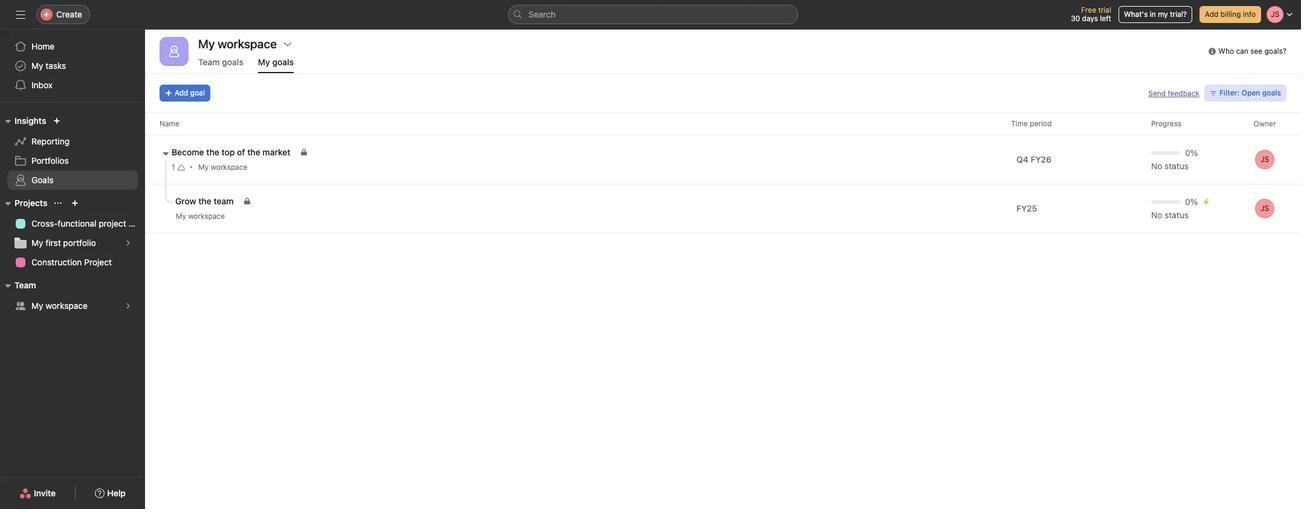 Task type: locate. For each thing, give the bounding box(es) containing it.
1 vertical spatial team
[[15, 280, 36, 290]]

days
[[1083, 14, 1099, 23]]

1 status from the top
[[1165, 161, 1189, 171]]

grow the team
[[175, 196, 234, 206]]

cross-functional project plan
[[31, 218, 145, 229]]

of
[[237, 147, 245, 157]]

1 no status from the top
[[1152, 161, 1189, 171]]

js button
[[1256, 150, 1275, 169], [1256, 199, 1275, 218]]

0 horizontal spatial team
[[15, 280, 36, 290]]

workspace down top
[[211, 163, 248, 172]]

inbox link
[[7, 76, 138, 95]]

search button
[[508, 5, 798, 24]]

add left billing
[[1206, 10, 1219, 19]]

0 vertical spatial add
[[1206, 10, 1219, 19]]

js
[[1261, 155, 1270, 164], [1261, 204, 1270, 213]]

1 js from the top
[[1261, 155, 1270, 164]]

my goals link
[[258, 57, 294, 73]]

2 vertical spatial workspace
[[46, 301, 88, 311]]

functional
[[58, 218, 96, 229]]

add
[[1206, 10, 1219, 19], [175, 88, 188, 97]]

insights element
[[0, 110, 145, 192]]

become
[[172, 147, 204, 157]]

the left top
[[206, 147, 219, 157]]

goals link
[[7, 171, 138, 190]]

info
[[1244, 10, 1256, 19]]

workspace down construction project link
[[46, 301, 88, 311]]

open
[[1242, 88, 1261, 97]]

project
[[99, 218, 126, 229]]

my tasks link
[[7, 56, 138, 76]]

see details, my workspace image
[[125, 302, 132, 310]]

team button
[[0, 278, 36, 293]]

my down team dropdown button
[[31, 301, 43, 311]]

0 horizontal spatial add
[[175, 88, 188, 97]]

js for second js "button"
[[1261, 204, 1270, 213]]

add for add billing info
[[1206, 10, 1219, 19]]

team for team goals
[[198, 57, 220, 67]]

0 vertical spatial js
[[1261, 155, 1270, 164]]

help button
[[87, 483, 134, 504]]

cross-functional project plan link
[[7, 214, 145, 233]]

trial
[[1099, 5, 1112, 15]]

1 horizontal spatial goals
[[272, 57, 294, 67]]

my inside projects element
[[31, 238, 43, 248]]

team
[[198, 57, 220, 67], [15, 280, 36, 290]]

1 vertical spatial status
[[1165, 210, 1189, 220]]

goals down my workspace
[[222, 57, 244, 67]]

q4
[[1017, 154, 1029, 164]]

1 vertical spatial js
[[1261, 204, 1270, 213]]

goals down show options icon at the top left
[[272, 57, 294, 67]]

my workspace down construction
[[31, 301, 88, 311]]

my workspace
[[198, 163, 248, 172], [176, 212, 225, 221], [31, 301, 88, 311]]

0 vertical spatial status
[[1165, 161, 1189, 171]]

my left "first"
[[31, 238, 43, 248]]

1 vertical spatial 0%
[[1186, 197, 1199, 207]]

team up goal
[[198, 57, 220, 67]]

2 horizontal spatial goals
[[1263, 88, 1282, 97]]

1 horizontal spatial team
[[198, 57, 220, 67]]

the right of
[[247, 147, 260, 157]]

my left tasks
[[31, 60, 43, 71]]

goals right open
[[1263, 88, 1282, 97]]

my
[[258, 57, 270, 67], [31, 60, 43, 71], [198, 163, 209, 172], [176, 212, 186, 221], [31, 238, 43, 248], [31, 301, 43, 311]]

my workspace button down become the top of the market
[[193, 159, 268, 176]]

team inside dropdown button
[[15, 280, 36, 290]]

help
[[107, 488, 126, 498]]

add left goal
[[175, 88, 188, 97]]

team down construction
[[15, 280, 36, 290]]

goals inside dropdown button
[[1263, 88, 1282, 97]]

my inside global element
[[31, 60, 43, 71]]

0 vertical spatial js button
[[1256, 150, 1275, 169]]

2 js from the top
[[1261, 204, 1270, 213]]

0%
[[1186, 148, 1199, 158], [1186, 197, 1199, 207]]

name
[[160, 119, 179, 128]]

my workspace down grow the team
[[176, 212, 225, 221]]

•
[[190, 162, 193, 171]]

2 status from the top
[[1165, 210, 1189, 220]]

workspace down grow the team link
[[188, 212, 225, 221]]

goals for my goals
[[272, 57, 294, 67]]

0 vertical spatial no
[[1152, 161, 1163, 171]]

1 js button from the top
[[1256, 150, 1275, 169]]

the for top
[[206, 147, 219, 157]]

portfolios
[[31, 155, 69, 166]]

reporting link
[[7, 132, 138, 151]]

free trial 30 days left
[[1072, 5, 1112, 23]]

my workspace down top
[[198, 163, 248, 172]]

tasks
[[46, 60, 66, 71]]

add inside add goal button
[[175, 88, 188, 97]]

in
[[1151, 10, 1157, 19]]

market
[[263, 147, 291, 157]]

1 vertical spatial no status
[[1152, 210, 1189, 220]]

send feedback
[[1149, 89, 1200, 98]]

send
[[1149, 89, 1166, 98]]

my down grow
[[176, 212, 186, 221]]

portfolios link
[[7, 151, 138, 171]]

2 vertical spatial my workspace
[[31, 301, 88, 311]]

0 horizontal spatial goals
[[222, 57, 244, 67]]

projects
[[15, 198, 47, 208]]

add inside add billing info button
[[1206, 10, 1219, 19]]

team goals link
[[198, 57, 244, 73]]

my first portfolio link
[[7, 233, 138, 253]]

insights button
[[0, 114, 46, 128]]

collapse subgoal list for the goal become the top of the market image
[[161, 149, 171, 158]]

first
[[46, 238, 61, 248]]

goals
[[222, 57, 244, 67], [272, 57, 294, 67], [1263, 88, 1282, 97]]

1 vertical spatial no
[[1152, 210, 1163, 220]]

1 vertical spatial my workspace button
[[171, 210, 245, 223]]

1 0% from the top
[[1186, 148, 1199, 158]]

the left 'team'
[[199, 196, 212, 206]]

1 no from the top
[[1152, 161, 1163, 171]]

portfolio
[[63, 238, 96, 248]]

my
[[1159, 10, 1169, 19]]

my workspace link
[[7, 296, 138, 316]]

my tasks
[[31, 60, 66, 71]]

0 vertical spatial 0%
[[1186, 148, 1199, 158]]

construction project
[[31, 257, 112, 267]]

1 vertical spatial js button
[[1256, 199, 1275, 218]]

no status
[[1152, 161, 1189, 171], [1152, 210, 1189, 220]]

projects element
[[0, 192, 145, 275]]

2 0% from the top
[[1186, 197, 1199, 207]]

my workspace button
[[193, 159, 268, 176], [171, 210, 245, 223]]

1 horizontal spatial add
[[1206, 10, 1219, 19]]

workspace
[[211, 163, 248, 172], [188, 212, 225, 221], [46, 301, 88, 311]]

1 vertical spatial add
[[175, 88, 188, 97]]

see
[[1251, 47, 1263, 56]]

send feedback link
[[1149, 88, 1200, 99]]

js for 1st js "button" from the top of the page
[[1261, 155, 1270, 164]]

0 vertical spatial team
[[198, 57, 220, 67]]

2 js button from the top
[[1256, 199, 1275, 218]]

the
[[206, 147, 219, 157], [247, 147, 260, 157], [199, 196, 212, 206]]

my workspace button down grow the team link
[[171, 210, 245, 223]]

add billing info
[[1206, 10, 1256, 19]]

0 vertical spatial no status
[[1152, 161, 1189, 171]]



Task type: describe. For each thing, give the bounding box(es) containing it.
new image
[[53, 117, 61, 125]]

30
[[1072, 14, 1081, 23]]

team goals
[[198, 57, 244, 67]]

the for team
[[199, 196, 212, 206]]

fy25 button
[[1012, 200, 1053, 217]]

search
[[529, 9, 556, 19]]

who can see goals?
[[1219, 47, 1287, 56]]

workspace inside my workspace link
[[46, 301, 88, 311]]

filter:
[[1220, 88, 1240, 97]]

become the top of the market
[[172, 147, 291, 157]]

add billing info button
[[1200, 6, 1262, 23]]

my down my workspace
[[258, 57, 270, 67]]

q4 fy26 button
[[1012, 151, 1067, 168]]

new project or portfolio image
[[72, 200, 79, 207]]

goals
[[31, 175, 54, 185]]

my right •
[[198, 163, 209, 172]]

fy25
[[1017, 203, 1038, 213]]

insights
[[15, 115, 46, 126]]

my workspace inside my workspace link
[[31, 301, 88, 311]]

global element
[[0, 30, 145, 102]]

grow
[[175, 196, 196, 206]]

show options image
[[283, 39, 293, 49]]

2 no from the top
[[1152, 210, 1163, 220]]

team for team
[[15, 280, 36, 290]]

1 button
[[169, 161, 187, 174]]

invite
[[34, 488, 56, 498]]

add for add goal
[[175, 88, 188, 97]]

construction
[[31, 257, 82, 267]]

left
[[1101, 14, 1112, 23]]

free
[[1082, 5, 1097, 15]]

q4 fy26
[[1017, 154, 1052, 164]]

who
[[1219, 47, 1235, 56]]

filter: open goals button
[[1205, 85, 1287, 102]]

see details, my first portfolio image
[[125, 239, 132, 247]]

can
[[1237, 47, 1249, 56]]

create
[[56, 9, 82, 19]]

0 vertical spatial my workspace
[[198, 163, 248, 172]]

search list box
[[508, 5, 798, 24]]

hide sidebar image
[[16, 10, 25, 19]]

what's
[[1125, 10, 1149, 19]]

team
[[214, 196, 234, 206]]

teams element
[[0, 275, 145, 318]]

my first portfolio
[[31, 238, 96, 248]]

invite button
[[12, 483, 64, 504]]

construction project link
[[7, 253, 138, 272]]

plan
[[128, 218, 145, 229]]

grow the team link
[[175, 195, 244, 208]]

top
[[222, 147, 235, 157]]

project
[[84, 257, 112, 267]]

owner
[[1254, 119, 1277, 128]]

goals?
[[1265, 47, 1287, 56]]

show options, current sort, top image
[[55, 200, 62, 207]]

progress
[[1152, 119, 1182, 128]]

time
[[1012, 119, 1028, 128]]

inbox
[[31, 80, 53, 90]]

goal
[[190, 88, 205, 97]]

filter: open goals
[[1220, 88, 1282, 97]]

goals for team goals
[[222, 57, 244, 67]]

2 no status from the top
[[1152, 210, 1189, 220]]

period
[[1030, 119, 1052, 128]]

add goal button
[[160, 85, 210, 102]]

1
[[172, 163, 175, 172]]

what's in my trial?
[[1125, 10, 1188, 19]]

projects button
[[0, 196, 47, 210]]

1 vertical spatial workspace
[[188, 212, 225, 221]]

my goals
[[258, 57, 294, 67]]

feedback
[[1168, 89, 1200, 98]]

0 vertical spatial workspace
[[211, 163, 248, 172]]

fy26
[[1031, 154, 1052, 164]]

1 vertical spatial my workspace
[[176, 212, 225, 221]]

reporting
[[31, 136, 70, 146]]

trial?
[[1171, 10, 1188, 19]]

become the top of the market link
[[172, 146, 300, 159]]

cross-
[[31, 218, 58, 229]]

add goal
[[175, 88, 205, 97]]

my inside teams element
[[31, 301, 43, 311]]

what's in my trial? button
[[1119, 6, 1193, 23]]

billing
[[1221, 10, 1242, 19]]

time period
[[1012, 119, 1052, 128]]

home
[[31, 41, 55, 51]]

home link
[[7, 37, 138, 56]]

create button
[[36, 5, 90, 24]]

0 vertical spatial my workspace button
[[193, 159, 268, 176]]

my workspace
[[198, 37, 277, 51]]



Task type: vqa. For each thing, say whether or not it's contained in the screenshot.
My
yes



